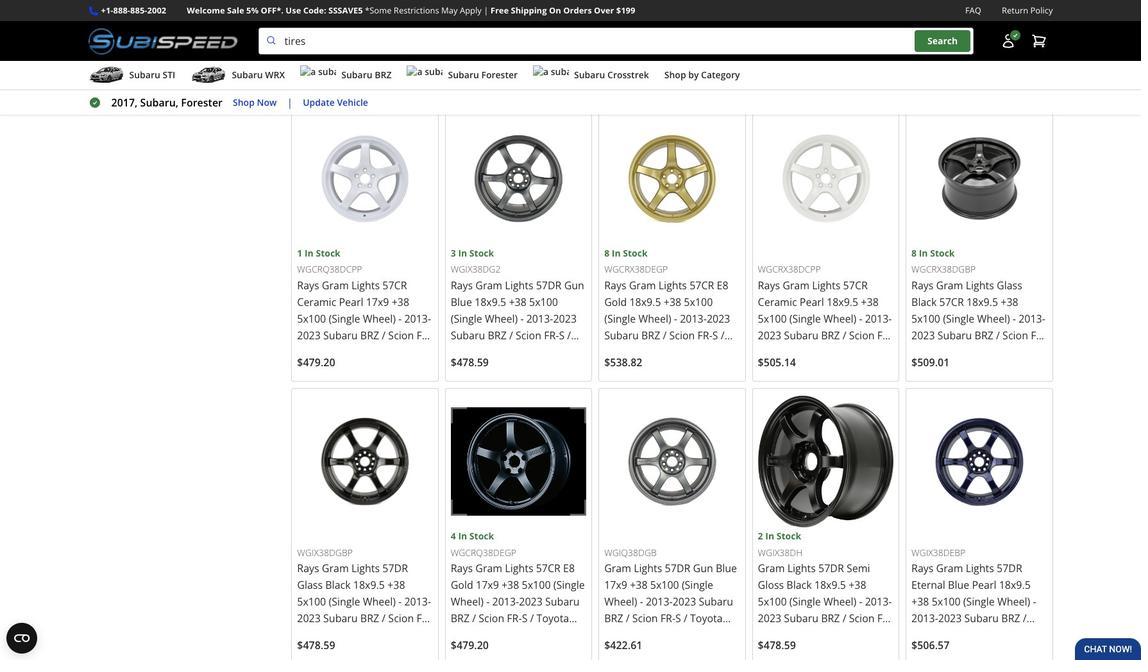 Task type: describe. For each thing, give the bounding box(es) containing it.
rays inside 'rays gram lights 57cr almite gold 18x9.5 +38mm 5x100 (single wheel) - 2013- 2023 subaru brz / scion fr- s / toyota gr86 / 2014-2018 subaru forester'
[[297, 0, 319, 9]]

lights inside the rays gram lights 57cr bronze 18x9.5 +38 5x100 (single wheel) - 2013-2023 subaru brz / scion fr-s / toyota gr86 / 2014-2018 subaru forester
[[505, 0, 533, 9]]

bronze inside gram lights 57dr bronze ii 18x9.5 +38 5x100 (single wheel) - 2013-2023 subaru brz / scion fr-s / toyota gr86 / 2014-2018 subaru forester
[[1000, 0, 1034, 9]]

2014- inside 8 in stock wgcrx38degp rays gram lights 57cr e8 gold 18x9.5 +38 5x100 (single wheel) - 2013-2023 subaru brz / scion fr-s / toyota gr86 / 2014-2018 subaru forester
[[674, 345, 701, 359]]

57cr inside rays gram lights 57cr almite gold 17x9 +38 5x100 (single wheel) - 2013-2023 subaru brz / scion fr-s / toyota gr86 / 2014-2018 subaru forester
[[843, 0, 868, 9]]

shop by category button
[[664, 64, 740, 89]]

gram inside rays gram lights 57cr ceramic pearl 18x9.5 +38 5x100 (single wheel) - 2013- 2023 subaru brz / scion fr- s / toyota gr86 / 2014-2018 subaru forester
[[783, 278, 810, 292]]

57cr inside rays gram lights 57cr ceramic pearl 18x9.5 +38 5x100 (single wheel) - 2013- 2023 subaru brz / scion fr- s / toyota gr86 / 2014-2018 subaru forester
[[843, 278, 868, 292]]

semi
[[847, 562, 870, 576]]

+38 inside wgiq38dgb gram lights 57dr gun blue 17x9 +38 5x100 (single wheel) - 2013-2023 subaru brz / scion fr-s / toyota gr86 / 2014-2018 subaru forester
[[630, 578, 648, 592]]

gram lights 57dr almite gold 18x9.5 +38 5x100 (single wheel) - 2013-2023 subaru brz / scion fr-s / toyota gr86 / 2014-2018 subaru forester
[[604, 0, 730, 93]]

gram lights 57dr bronze ii 18x9.5 +38 5x100 (single wheel) - 2013-2023 subaru brz / scion fr-s / toyota gr86 / 2014-2018 subaru forester link
[[906, 0, 1053, 98]]

8 for rays gram lights glass black 57cr 18x9.5 +38 5x100 (single wheel) - 2013- 2023 subaru brz / scion fr- s / toyota gr86 / 2014-2018 subaru forester
[[912, 247, 917, 259]]

wgcrq38dcpp
[[297, 263, 362, 275]]

- inside 3 in stock wgix38dg2 rays gram lights 57dr gun blue 18x9.5 +38 5x100 (single wheel) - 2013-2023 subaru brz / scion fr-s / toyota gr86 / 2014-2018 subaru forester
[[521, 312, 524, 326]]

a subaru forester thumbnail image image
[[407, 66, 443, 85]]

(single inside the rays gram lights 57cr bronze 18x9.5 +38 5x100 (single wheel) - 2013-2023 subaru brz / scion fr-s / toyota gr86 / 2014-2018 subaru forester
[[451, 28, 482, 43]]

off*.
[[261, 4, 284, 16]]

forester inside 3 in stock wgix38dg2 rays gram lights 57dr gun blue 18x9.5 +38 5x100 (single wheel) - 2013-2023 subaru brz / scion fr-s / toyota gr86 / 2014-2018 subaru forester
[[488, 362, 528, 376]]

2017, subaru, forester
[[111, 96, 223, 110]]

subaru crosstrek
[[574, 69, 649, 81]]

wheel) inside the rays gram lights 57cr bronze 18x9.5 +38 5x100 (single wheel) - 2013-2023 subaru brz / scion fr-s / toyota gr86 / 2014-2018 subaru forester
[[485, 28, 518, 43]]

sssave5
[[328, 4, 363, 16]]

17x9 inside the "4 in stock wgcrq38degp rays gram lights 57cr e8 gold 17x9 +38 5x100 (single wheel) - 2013-2023 subaru brz / scion fr-s / toyota gr86 / 2014-2018 subaru forester"
[[476, 578, 499, 592]]

forester inside wgix38debp rays gram lights 57dr eternal blue pearl 18x9.5 +38 5x100 (single wheel) - 2013-2023 subaru brz / scion fr-s / toyota gr86 / 2014-2018 subaru forester
[[1002, 645, 1042, 659]]

2018 inside wgix38debp rays gram lights 57dr eternal blue pearl 18x9.5 +38 5x100 (single wheel) - 2013-2023 subaru brz / scion fr-s / toyota gr86 / 2014-2018 subaru forester
[[938, 645, 962, 659]]

2002
[[147, 4, 166, 16]]

eternal
[[912, 578, 946, 592]]

gr86 inside the "4 in stock wgcrq38degp rays gram lights 57cr e8 gold 17x9 +38 5x100 (single wheel) - 2013-2023 subaru brz / scion fr-s / toyota gr86 / 2014-2018 subaru forester"
[[451, 628, 476, 642]]

$422.61
[[604, 639, 642, 653]]

$474.91
[[604, 72, 642, 86]]

toyota inside the rays gram lights 57cr bronze 18x9.5 +38 5x100 (single wheel) - 2013-2023 subaru brz / scion fr-s / toyota gr86 / 2014-2018 subaru forester
[[451, 62, 483, 76]]

wgcrq38degp
[[451, 546, 516, 558]]

$506.57
[[912, 639, 950, 653]]

in for rays gram lights 57cr e8 gold 18x9.5 +38 5x100 (single wheel) - 2013-2023 subaru brz / scion fr-s / toyota gr86 / 2014-2018 subaru forester
[[612, 247, 621, 259]]

(single inside wgix38debp rays gram lights 57dr eternal blue pearl 18x9.5 +38 5x100 (single wheel) - 2013-2023 subaru brz / scion fr-s / toyota gr86 / 2014-2018 subaru forester
[[963, 595, 995, 609]]

stock for rays gram lights glass black 57cr 18x9.5 +38 5x100 (single wheel) - 2013- 2023 subaru brz / scion fr- s / toyota gr86 / 2014-2018 subaru forester
[[930, 247, 955, 259]]

a subaru brz thumbnail image image
[[300, 66, 336, 85]]

a subaru wrx thumbnail image image
[[191, 66, 227, 85]]

rays gram lights glass black 57cr 18x9.5 +38 5x100 (single wheel) - 2013-2023 subaru brz / scion fr-s / toyota gr86 / 2014-2018 subaru forester image
[[912, 111, 1047, 246]]

rays gram lights 57cr almite gold 18x9.5 +38mm 5x100 (single wheel) - 2013- 2023 subaru brz / scion fr- s / toyota gr86 / 2014-2018 subaru forester
[[297, 0, 432, 93]]

2018 inside rays gram lights 57cr almite gold 17x9 +38 5x100 (single wheel) - 2013-2023 subaru brz / scion fr-s / toyota gr86 / 2014-2018 subaru forester
[[855, 62, 878, 76]]

(single inside wgiq38dgb gram lights 57dr gun blue 17x9 +38 5x100 (single wheel) - 2013-2023 subaru brz / scion fr-s / toyota gr86 / 2014-2018 subaru forester
[[682, 578, 713, 592]]

5x100 inside wgix38dgbp rays gram lights 57dr glass black 18x9.5 +38 5x100 (single wheel) - 2013- 2023 subaru brz / scion fr- s / toyota gr86 / 2014-2018 subaru forester
[[297, 595, 326, 609]]

use
[[286, 4, 301, 16]]

free
[[491, 4, 509, 16]]

by
[[688, 69, 699, 81]]

2023 inside the "4 in stock wgcrq38degp rays gram lights 57cr e8 gold 17x9 +38 5x100 (single wheel) - 2013-2023 subaru brz / scion fr-s / toyota gr86 / 2014-2018 subaru forester"
[[519, 595, 543, 609]]

faq
[[965, 4, 981, 16]]

s inside 'rays gram lights 57cr almite gold 18x9.5 +38mm 5x100 (single wheel) - 2013- 2023 subaru brz / scion fr- s / toyota gr86 / 2014-2018 subaru forester'
[[297, 62, 303, 76]]

orders
[[563, 4, 592, 16]]

stock for rays gram lights 57dr gun blue 18x9.5 +38 5x100 (single wheel) - 2013-2023 subaru brz / scion fr-s / toyota gr86 / 2014-2018 subaru forester
[[469, 247, 494, 259]]

update vehicle button
[[303, 95, 368, 110]]

rays inside "1 in stock wgcrq38dcpp rays gram lights 57cr ceramic pearl 17x9 +38 5x100 (single wheel) - 2013- 2023 subaru brz / scion fr- s / toyota gr86 / 2014-2018 subaru forester"
[[297, 278, 319, 292]]

a subaru sti thumbnail image image
[[88, 66, 124, 85]]

code:
[[303, 4, 326, 16]]

rays inside 8 in stock wgcrx38dgbp rays gram lights glass black 57cr 18x9.5 +38 5x100 (single wheel) - 2013- 2023 subaru brz / scion fr- s / toyota gr86 / 2014-2018 subaru forester
[[912, 278, 934, 292]]

subaru inside "dropdown button"
[[341, 69, 372, 81]]

2014- inside 'rays gram lights 57cr almite gold 18x9.5 +38mm 5x100 (single wheel) - 2013- 2023 subaru brz / scion fr- s / toyota gr86 / 2014-2018 subaru forester'
[[382, 62, 409, 76]]

2023 inside gram lights 57dr bronze ii 18x9.5 +38 5x100 (single wheel) - 2013-2023 subaru brz / scion fr-s / toyota gr86 / 2014-2018 subaru forester
[[980, 28, 1003, 43]]

fr- inside 'rays gram lights 57cr almite gold 18x9.5 +38mm 5x100 (single wheel) - 2013- 2023 subaru brz / scion fr- s / toyota gr86 / 2014-2018 subaru forester'
[[417, 45, 432, 59]]

toyota inside wgix38debp rays gram lights 57dr eternal blue pearl 18x9.5 +38 5x100 (single wheel) - 2013-2023 subaru brz / scion fr-s / toyota gr86 / 2014-2018 subaru forester
[[970, 628, 1002, 642]]

0 horizontal spatial |
[[287, 96, 293, 110]]

18x9.5 inside gram lights 57dr almite gold 18x9.5 +38 5x100 (single wheel) - 2013-2023 subaru brz / scion fr-s / toyota gr86 / 2014-2018 subaru forester
[[630, 12, 661, 26]]

+38 inside 8 in stock wgcrx38dgbp rays gram lights glass black 57cr 18x9.5 +38 5x100 (single wheel) - 2013- 2023 subaru brz / scion fr- s / toyota gr86 / 2014-2018 subaru forester
[[1001, 295, 1019, 309]]

888-
[[113, 4, 130, 16]]

brz inside the "4 in stock wgcrq38degp rays gram lights 57cr e8 gold 17x9 +38 5x100 (single wheel) - 2013-2023 subaru brz / scion fr-s / toyota gr86 / 2014-2018 subaru forester"
[[451, 612, 470, 626]]

almite for rays gram lights 57cr almite gold 17x9 +38 5x100 (single wheel) - 2013-2023 subaru brz / scion fr-s / toyota gr86 / 2014-2018 subaru forester
[[758, 12, 789, 26]]

2018 inside the "2 in stock wgix38dh gram lights 57dr semi gloss black 18x9.5 +38 5x100 (single wheel) - 2013- 2023 subaru brz / scion fr- s / toyota gr86 / 2014-2018 subaru forester"
[[869, 628, 893, 642]]

2023 inside gram lights 57dr almite gold 18x9.5 +38 5x100 (single wheel) - 2013-2023 subaru brz / scion fr-s / toyota gr86 / 2014-2018 subaru forester
[[707, 28, 730, 43]]

wrx
[[265, 69, 285, 81]]

category
[[701, 69, 740, 81]]

shop by category
[[664, 69, 740, 81]]

2017,
[[111, 96, 138, 110]]

+1-888-885-2002 link
[[101, 4, 166, 17]]

forester inside 8 in stock wgcrx38dgbp rays gram lights glass black 57cr 18x9.5 +38 5x100 (single wheel) - 2013- 2023 subaru brz / scion fr- s / toyota gr86 / 2014-2018 subaru forester
[[949, 362, 989, 376]]

s inside 3 in stock wgix38dg2 rays gram lights 57dr gun blue 18x9.5 +38 5x100 (single wheel) - 2013-2023 subaru brz / scion fr-s / toyota gr86 / 2014-2018 subaru forester
[[559, 328, 565, 342]]

2018 inside gram lights 57dr bronze ii 18x9.5 +38 5x100 (single wheel) - 2013-2023 subaru brz / scion fr-s / toyota gr86 / 2014-2018 subaru forester
[[973, 62, 996, 76]]

s inside wgiq38dgb gram lights 57dr gun blue 17x9 +38 5x100 (single wheel) - 2013-2023 subaru brz / scion fr-s / toyota gr86 / 2014-2018 subaru forester
[[676, 612, 681, 626]]

toyota inside gram lights 57dr bronze ii 18x9.5 +38 5x100 (single wheel) - 2013-2023 subaru brz / scion fr-s / toyota gr86 / 2014-2018 subaru forester
[[997, 45, 1030, 59]]

rays gram lights 57dr eternal blue pearl 18x9.5 +38 5x100 (single wheel) - 2013-2023 subaru brz / scion fr-s / toyota gr86 / 2014-2018 subaru forester image
[[912, 394, 1047, 529]]

1 in stock wgcrq38dcpp rays gram lights 57cr ceramic pearl 17x9 +38 5x100 (single wheel) - 2013- 2023 subaru brz / scion fr- s / toyota gr86 / 2014-2018 subaru forester
[[297, 247, 432, 376]]

$505.14
[[758, 355, 796, 369]]

8 for rays gram lights 57cr e8 gold 18x9.5 +38 5x100 (single wheel) - 2013-2023 subaru brz / scion fr-s / toyota gr86 / 2014-2018 subaru forester
[[604, 247, 610, 259]]

8 in stock wgcrx38dgbp rays gram lights glass black 57cr 18x9.5 +38 5x100 (single wheel) - 2013- 2023 subaru brz / scion fr- s / toyota gr86 / 2014-2018 subaru forester
[[912, 247, 1046, 376]]

restrictions
[[394, 4, 439, 16]]

subaru wrx
[[232, 69, 285, 81]]

4
[[451, 530, 456, 542]]

2013- inside the "4 in stock wgcrq38degp rays gram lights 57cr e8 gold 17x9 +38 5x100 (single wheel) - 2013-2023 subaru brz / scion fr-s / toyota gr86 / 2014-2018 subaru forester"
[[492, 595, 519, 609]]

shipping
[[511, 4, 547, 16]]

18x9.5 inside 'rays gram lights 57cr almite gold 18x9.5 +38mm 5x100 (single wheel) - 2013- 2023 subaru brz / scion fr- s / toyota gr86 / 2014-2018 subaru forester'
[[356, 12, 387, 26]]

gr86 inside 3 in stock wgix38dg2 rays gram lights 57dr gun blue 18x9.5 +38 5x100 (single wheel) - 2013-2023 subaru brz / scion fr-s / toyota gr86 / 2014-2018 subaru forester
[[486, 345, 512, 359]]

$479.20 for rays gram lights 57cr e8 gold 17x9 +38 5x100 (single wheel) - 2013-2023 subaru brz / scion fr-s / toyota gr86 / 2014-2018 subaru forester
[[451, 639, 489, 653]]

2
[[758, 530, 763, 542]]

brz inside gram lights 57dr bronze ii 18x9.5 +38 5x100 (single wheel) - 2013-2023 subaru brz / scion fr-s / toyota gr86 / 2014-2018 subaru forester
[[912, 45, 930, 59]]

$538.82 for /
[[297, 72, 335, 86]]

in for gram lights 57dr semi gloss black 18x9.5 +38 5x100 (single wheel) - 2013- 2023 subaru brz / scion fr- s / toyota gr86 / 2014-2018 subaru forester
[[765, 530, 774, 542]]

5x100 inside the "4 in stock wgcrq38degp rays gram lights 57cr e8 gold 17x9 +38 5x100 (single wheel) - 2013-2023 subaru brz / scion fr-s / toyota gr86 / 2014-2018 subaru forester"
[[522, 578, 551, 592]]

885-
[[130, 4, 147, 16]]

- inside 8 in stock wgcrx38dgbp rays gram lights glass black 57cr 18x9.5 +38 5x100 (single wheel) - 2013- 2023 subaru brz / scion fr- s / toyota gr86 / 2014-2018 subaru forester
[[1013, 312, 1016, 326]]

57dr inside the "2 in stock wgix38dh gram lights 57dr semi gloss black 18x9.5 +38 5x100 (single wheel) - 2013- 2023 subaru brz / scion fr- s / toyota gr86 / 2014-2018 subaru forester"
[[819, 562, 844, 576]]

2014- inside rays gram lights 57cr ceramic pearl 18x9.5 +38 5x100 (single wheel) - 2013- 2023 subaru brz / scion fr- s / toyota gr86 / 2014-2018 subaru forester
[[843, 345, 869, 359]]

lights inside 'rays gram lights 57cr almite gold 18x9.5 +38mm 5x100 (single wheel) - 2013- 2023 subaru brz / scion fr- s / toyota gr86 / 2014-2018 subaru forester'
[[351, 0, 380, 9]]

5x100 inside gram lights 57dr almite gold 18x9.5 +38 5x100 (single wheel) - 2013-2023 subaru brz / scion fr-s / toyota gr86 / 2014-2018 subaru forester
[[684, 12, 713, 26]]

(single inside rays gram lights 57cr ceramic pearl 18x9.5 +38 5x100 (single wheel) - 2013- 2023 subaru brz / scion fr- s / toyota gr86 / 2014-2018 subaru forester
[[790, 312, 821, 326]]

2018 inside 8 in stock wgcrx38dgbp rays gram lights glass black 57cr 18x9.5 +38 5x100 (single wheel) - 2013- 2023 subaru brz / scion fr- s / toyota gr86 / 2014-2018 subaru forester
[[1023, 345, 1046, 359]]

wgiq38dgb
[[604, 546, 657, 558]]

stock for gram lights 57dr semi gloss black 18x9.5 +38 5x100 (single wheel) - 2013- 2023 subaru brz / scion fr- s / toyota gr86 / 2014-2018 subaru forester
[[777, 530, 801, 542]]

gram inside wgix38debp rays gram lights 57dr eternal blue pearl 18x9.5 +38 5x100 (single wheel) - 2013-2023 subaru brz / scion fr-s / toyota gr86 / 2014-2018 subaru forester
[[936, 562, 963, 576]]

2023 inside wgiq38dgb gram lights 57dr gun blue 17x9 +38 5x100 (single wheel) - 2013-2023 subaru brz / scion fr-s / toyota gr86 / 2014-2018 subaru forester
[[673, 595, 696, 609]]

$478.59 for rays gram lights 57dr glass black 18x9.5 +38 5x100 (single wheel) - 2013- 2023 subaru brz / scion fr- s / toyota gr86 / 2014-2018 subaru forester
[[297, 639, 335, 653]]

- inside 8 in stock wgcrx38degp rays gram lights 57cr e8 gold 18x9.5 +38 5x100 (single wheel) - 2013-2023 subaru brz / scion fr-s / toyota gr86 / 2014-2018 subaru forester
[[674, 312, 677, 326]]

subaru crosstrek button
[[533, 64, 649, 89]]

wgiq38dgb gram lights 57dr gun blue 17x9 +38 5x100 (single wheel) - 2013-2023 subaru brz / scion fr-s / toyota gr86 / 2014-2018 subaru forester
[[604, 546, 737, 659]]

scion inside 3 in stock wgix38dg2 rays gram lights 57dr gun blue 18x9.5 +38 5x100 (single wheel) - 2013-2023 subaru brz / scion fr-s / toyota gr86 / 2014-2018 subaru forester
[[516, 328, 541, 342]]

subaru forester
[[448, 69, 518, 81]]

forester inside wgix38dgbp rays gram lights 57dr glass black 18x9.5 +38 5x100 (single wheel) - 2013- 2023 subaru brz / scion fr- s / toyota gr86 / 2014-2018 subaru forester
[[334, 645, 374, 659]]

57cr inside 'rays gram lights 57cr almite gold 18x9.5 +38mm 5x100 (single wheel) - 2013- 2023 subaru brz / scion fr- s / toyota gr86 / 2014-2018 subaru forester'
[[383, 0, 407, 9]]

gold inside 8 in stock wgcrx38degp rays gram lights 57cr e8 gold 18x9.5 +38 5x100 (single wheel) - 2013-2023 subaru brz / scion fr-s / toyota gr86 / 2014-2018 subaru forester
[[604, 295, 627, 309]]

search input field
[[258, 28, 973, 55]]

gr86 inside gram lights 57dr almite gold 18x9.5 +38 5x100 (single wheel) - 2013-2023 subaru brz / scion fr-s / toyota gr86 / 2014-2018 subaru forester
[[640, 62, 665, 76]]

gram inside wgiq38dgb gram lights 57dr gun blue 17x9 +38 5x100 (single wheel) - 2013-2023 subaru brz / scion fr-s / toyota gr86 / 2014-2018 subaru forester
[[604, 562, 631, 576]]

subaru brz button
[[300, 64, 392, 89]]

in for rays gram lights 57cr e8 gold 17x9 +38 5x100 (single wheel) - 2013-2023 subaru brz / scion fr-s / toyota gr86 / 2014-2018 subaru forester
[[458, 530, 467, 542]]

rays gram lights 57cr ceramic pearl 18x9.5 +38 5x100 (single wheel) - 2013- 2023 subaru brz / scion fr- s / toyota gr86 / 2014-2018 subaru forester
[[758, 278, 893, 376]]

+1-
[[101, 4, 113, 16]]

s inside "1 in stock wgcrq38dcpp rays gram lights 57cr ceramic pearl 17x9 +38 5x100 (single wheel) - 2013- 2023 subaru brz / scion fr- s / toyota gr86 / 2014-2018 subaru forester"
[[297, 345, 303, 359]]

- inside rays gram lights 57cr almite gold 17x9 +38 5x100 (single wheel) - 2013-2023 subaru brz / scion fr-s / toyota gr86 / 2014-2018 subaru forester
[[828, 28, 831, 43]]

wgcrx38dcpp
[[758, 263, 821, 275]]

lights inside wgix38debp rays gram lights 57dr eternal blue pearl 18x9.5 +38 5x100 (single wheel) - 2013-2023 subaru brz / scion fr-s / toyota gr86 / 2014-2018 subaru forester
[[966, 562, 994, 576]]

in for rays gram lights 57cr ceramic pearl 17x9 +38 5x100 (single wheel) - 2013- 2023 subaru brz / scion fr- s / toyota gr86 / 2014-2018 subaru forester
[[305, 247, 314, 259]]

- inside wgix38debp rays gram lights 57dr eternal blue pearl 18x9.5 +38 5x100 (single wheel) - 2013-2023 subaru brz / scion fr-s / toyota gr86 / 2014-2018 subaru forester
[[1033, 595, 1036, 609]]

(single inside the "2 in stock wgix38dh gram lights 57dr semi gloss black 18x9.5 +38 5x100 (single wheel) - 2013- 2023 subaru brz / scion fr- s / toyota gr86 / 2014-2018 subaru forester"
[[790, 595, 821, 609]]

s inside rays gram lights 57cr ceramic pearl 18x9.5 +38 5x100 (single wheel) - 2013- 2023 subaru brz / scion fr- s / toyota gr86 / 2014-2018 subaru forester
[[758, 345, 764, 359]]

shop now link
[[233, 95, 277, 110]]

s inside the "4 in stock wgcrq38degp rays gram lights 57cr e8 gold 17x9 +38 5x100 (single wheel) - 2013-2023 subaru brz / scion fr-s / toyota gr86 / 2014-2018 subaru forester"
[[522, 612, 528, 626]]

gloss
[[758, 578, 784, 592]]

2014- inside gram lights 57dr almite gold 18x9.5 +38 5x100 (single wheel) - 2013-2023 subaru brz / scion fr-s / toyota gr86 / 2014-2018 subaru forester
[[674, 62, 701, 76]]

wheel) inside rays gram lights 57cr almite gold 17x9 +38 5x100 (single wheel) - 2013-2023 subaru brz / scion fr-s / toyota gr86 / 2014-2018 subaru forester
[[792, 28, 825, 43]]

*some
[[365, 4, 392, 16]]

+38 inside the rays gram lights 57cr bronze 18x9.5 +38 5x100 (single wheel) - 2013-2023 subaru brz / scion fr-s / toyota gr86 / 2014-2018 subaru forester
[[522, 12, 539, 26]]

2014- inside wgiq38dgb gram lights 57dr gun blue 17x9 +38 5x100 (single wheel) - 2013-2023 subaru brz / scion fr-s / toyota gr86 / 2014-2018 subaru forester
[[639, 628, 666, 642]]

scion inside 8 in stock wgcrx38degp rays gram lights 57cr e8 gold 18x9.5 +38 5x100 (single wheel) - 2013-2023 subaru brz / scion fr-s / toyota gr86 / 2014-2018 subaru forester
[[669, 328, 695, 342]]

button image
[[1000, 33, 1016, 49]]

3 in stock wgix38dg2 rays gram lights 57dr gun blue 18x9.5 +38 5x100 (single wheel) - 2013-2023 subaru brz / scion fr-s / toyota gr86 / 2014-2018 subaru forester
[[451, 247, 584, 376]]

wgix38dgbp
[[297, 546, 353, 558]]

$509.01
[[912, 355, 950, 369]]

shop now
[[233, 96, 277, 108]]

rays gram lights 57cr almite gold 17x9 +38 5x100 (single wheel) - 2013-2023 subaru brz / scion fr-s / toyota gr86 / 2014-2018 subaru forester
[[758, 0, 891, 93]]

rays inside the rays gram lights 57cr bronze 18x9.5 +38 5x100 (single wheel) - 2013-2023 subaru brz / scion fr-s / toyota gr86 / 2014-2018 subaru forester
[[451, 0, 473, 9]]

wgcrx38degp
[[604, 263, 668, 275]]

gram lights 57dr gun blue 17x9 +38 5x100 (single wheel) - 2013-2023 subaru brz / scion fr-s / toyota gr86 / 2014-2018 subaru forester image
[[604, 394, 740, 529]]

rays gram lights 57cr almite gold 17x9 +38 5x100 (single wheel) - 2013-2023 subaru brz / scion fr-s / toyota gr86 / 2014-2018 subaru forester link
[[752, 0, 899, 98]]

ii
[[1037, 0, 1043, 9]]

policy
[[1031, 4, 1053, 16]]

2014- inside wgix38dgbp rays gram lights 57dr glass black 18x9.5 +38 5x100 (single wheel) - 2013- 2023 subaru brz / scion fr- s / toyota gr86 / 2014-2018 subaru forester
[[382, 628, 409, 642]]

open widget image
[[6, 623, 37, 654]]

stock for rays gram lights 57cr e8 gold 17x9 +38 5x100 (single wheel) - 2013-2023 subaru brz / scion fr-s / toyota gr86 / 2014-2018 subaru forester
[[469, 530, 494, 542]]

in for rays gram lights glass black 57cr 18x9.5 +38 5x100 (single wheel) - 2013- 2023 subaru brz / scion fr- s / toyota gr86 / 2014-2018 subaru forester
[[919, 247, 928, 259]]

almite inside gram lights 57dr almite gold 18x9.5 +38 5x100 (single wheel) - 2013-2023 subaru brz / scion fr-s / toyota gr86 / 2014-2018 subaru forester
[[693, 0, 724, 9]]

gram lights 57dr bronze ii 18x9.5 +38 5x100 (single wheel) - 2013-2023 subaru brz / scion fr-s / toyota gr86 / 2014-2018 subaru forester
[[912, 0, 1043, 93]]

subispeed logo image
[[88, 28, 238, 55]]

e8 for rays gram lights 57cr e8 gold 17x9 +38 5x100 (single wheel) - 2013-2023 subaru brz / scion fr-s / toyota gr86 / 2014-2018 subaru forester
[[563, 562, 575, 576]]

2023 inside 'rays gram lights 57cr almite gold 18x9.5 +38mm 5x100 (single wheel) - 2013- 2023 subaru brz / scion fr- s / toyota gr86 / 2014-2018 subaru forester'
[[297, 45, 321, 59]]

lights inside rays gram lights 57cr almite gold 17x9 +38 5x100 (single wheel) - 2013-2023 subaru brz / scion fr-s / toyota gr86 / 2014-2018 subaru forester
[[812, 0, 841, 9]]

subaru wrx button
[[191, 64, 285, 89]]

wgix38dg2
[[451, 263, 501, 275]]

5x100 inside "1 in stock wgcrq38dcpp rays gram lights 57cr ceramic pearl 17x9 +38 5x100 (single wheel) - 2013- 2023 subaru brz / scion fr- s / toyota gr86 / 2014-2018 subaru forester"
[[297, 312, 326, 326]]

gun inside 3 in stock wgix38dg2 rays gram lights 57dr gun blue 18x9.5 +38 5x100 (single wheel) - 2013-2023 subaru brz / scion fr-s / toyota gr86 / 2014-2018 subaru forester
[[564, 278, 584, 292]]

on
[[549, 4, 561, 16]]

forester inside rays gram lights 57cr almite gold 17x9 +38 5x100 (single wheel) - 2013-2023 subaru brz / scion fr-s / toyota gr86 / 2014-2018 subaru forester
[[795, 79, 835, 93]]

2 in stock wgix38dh gram lights 57dr semi gloss black 18x9.5 +38 5x100 (single wheel) - 2013- 2023 subaru brz / scion fr- s / toyota gr86 / 2014-2018 subaru forester
[[758, 530, 893, 659]]

8 in stock wgcrx38degp rays gram lights 57cr e8 gold 18x9.5 +38 5x100 (single wheel) - 2013-2023 subaru brz / scion fr-s / toyota gr86 / 2014-2018 subaru forester
[[604, 247, 730, 376]]

2 horizontal spatial $538.82
[[604, 355, 642, 369]]

gr86 inside "1 in stock wgcrq38dcpp rays gram lights 57cr ceramic pearl 17x9 +38 5x100 (single wheel) - 2013- 2023 subaru brz / scion fr- s / toyota gr86 / 2014-2018 subaru forester"
[[347, 345, 373, 359]]

lights inside 8 in stock wgcrx38degp rays gram lights 57cr e8 gold 18x9.5 +38 5x100 (single wheel) - 2013-2023 subaru brz / scion fr-s / toyota gr86 / 2014-2018 subaru forester
[[659, 278, 687, 292]]

search button
[[915, 30, 971, 52]]

lights inside the "2 in stock wgix38dh gram lights 57dr semi gloss black 18x9.5 +38 5x100 (single wheel) - 2013- 2023 subaru brz / scion fr- s / toyota gr86 / 2014-2018 subaru forester"
[[788, 562, 816, 576]]

3
[[451, 247, 456, 259]]

2018 inside the rays gram lights 57cr bronze 18x9.5 +38 5x100 (single wheel) - 2013-2023 subaru brz / scion fr-s / toyota gr86 / 2014-2018 subaru forester
[[547, 62, 571, 76]]

$199
[[616, 4, 635, 16]]

may
[[441, 4, 458, 16]]

welcome
[[187, 4, 225, 16]]

5%
[[246, 4, 259, 16]]

gun inside wgiq38dgb gram lights 57dr gun blue 17x9 +38 5x100 (single wheel) - 2013-2023 subaru brz / scion fr-s / toyota gr86 / 2014-2018 subaru forester
[[693, 562, 713, 576]]

subaru,
[[140, 96, 178, 110]]

return
[[1002, 4, 1028, 16]]

2013- inside 3 in stock wgix38dg2 rays gram lights 57dr gun blue 18x9.5 +38 5x100 (single wheel) - 2013-2023 subaru brz / scion fr-s / toyota gr86 / 2014-2018 subaru forester
[[526, 312, 553, 326]]

lights inside the "4 in stock wgcrq38degp rays gram lights 57cr e8 gold 17x9 +38 5x100 (single wheel) - 2013-2023 subaru brz / scion fr-s / toyota gr86 / 2014-2018 subaru forester"
[[505, 562, 533, 576]]



Task type: locate. For each thing, give the bounding box(es) containing it.
rays gram lights 57cr e8 gold 18x9.5 +38 5x100 (single wheel) - 2013-2023 subaru brz / scion fr-s / toyota gr86 / 2014-2018 subaru forester image
[[604, 111, 740, 246]]

0 horizontal spatial e8
[[563, 562, 575, 576]]

5x100 inside 3 in stock wgix38dg2 rays gram lights 57dr gun blue 18x9.5 +38 5x100 (single wheel) - 2013-2023 subaru brz / scion fr-s / toyota gr86 / 2014-2018 subaru forester
[[529, 295, 558, 309]]

gr86 inside the rays gram lights 57cr bronze 18x9.5 +38 5x100 (single wheel) - 2013-2023 subaru brz / scion fr-s / toyota gr86 / 2014-2018 subaru forester
[[486, 62, 512, 76]]

0 horizontal spatial $479.20
[[297, 355, 335, 369]]

+38 inside gram lights 57dr bronze ii 18x9.5 +38 5x100 (single wheel) - 2013-2023 subaru brz / scion fr-s / toyota gr86 / 2014-2018 subaru forester
[[946, 12, 963, 26]]

rays gram lights 57dr glass black 18x9.5 +38 5x100 (single wheel) - 2013-2023 subaru brz / scion fr-s / toyota gr86 / 2014-2018 subaru forester image
[[297, 394, 433, 529]]

crosstrek
[[608, 69, 649, 81]]

bronze
[[1000, 0, 1034, 9], [451, 12, 485, 26]]

gram
[[322, 0, 349, 9], [476, 0, 502, 9], [604, 0, 631, 9], [783, 0, 810, 9], [912, 0, 938, 9], [322, 278, 349, 292], [476, 278, 502, 292], [629, 278, 656, 292], [783, 278, 810, 292], [936, 278, 963, 292], [322, 562, 349, 576], [476, 562, 502, 576], [604, 562, 631, 576], [758, 562, 785, 576], [936, 562, 963, 576]]

blue inside wgiq38dgb gram lights 57dr gun blue 17x9 +38 5x100 (single wheel) - 2013-2023 subaru brz / scion fr-s / toyota gr86 / 2014-2018 subaru forester
[[716, 562, 737, 576]]

5x100 inside rays gram lights 57cr ceramic pearl 18x9.5 +38 5x100 (single wheel) - 2013- 2023 subaru brz / scion fr- s / toyota gr86 / 2014-2018 subaru forester
[[758, 312, 787, 326]]

toyota inside rays gram lights 57cr almite gold 17x9 +38 5x100 (single wheel) - 2013-2023 subaru brz / scion fr-s / toyota gr86 / 2014-2018 subaru forester
[[758, 62, 791, 76]]

+38 inside wgix38dgbp rays gram lights 57dr glass black 18x9.5 +38 5x100 (single wheel) - 2013- 2023 subaru brz / scion fr- s / toyota gr86 / 2014-2018 subaru forester
[[388, 578, 405, 592]]

1 horizontal spatial $478.59
[[451, 355, 489, 369]]

shop
[[664, 69, 686, 81], [233, 96, 255, 108]]

|
[[484, 4, 488, 16], [287, 96, 293, 110]]

57dr
[[665, 0, 690, 9], [972, 0, 998, 9], [536, 278, 562, 292], [383, 562, 408, 576], [665, 562, 690, 576], [819, 562, 844, 576], [997, 562, 1022, 576]]

in right 3
[[458, 247, 467, 259]]

18x9.5 inside wgix38debp rays gram lights 57dr eternal blue pearl 18x9.5 +38 5x100 (single wheel) - 2013-2023 subaru brz / scion fr-s / toyota gr86 / 2014-2018 subaru forester
[[999, 578, 1031, 592]]

rays gram lights 57dr gun blue 18x9.5 +38 5x100 (single wheel) - 2013-2023 subaru brz / scion fr-s / toyota gr86 / 2014-2018 subaru forester image
[[451, 111, 586, 246]]

0 vertical spatial glass
[[997, 278, 1022, 292]]

1 horizontal spatial almite
[[693, 0, 724, 9]]

gram lights 57dr semi gloss black 18x9.5 +38 5x100 (single wheel) - 2013-2023 subaru brz / scion fr-s / toyota gr86 / 2014-2018 subaru forester image
[[758, 394, 894, 529]]

fr- inside wgix38debp rays gram lights 57dr eternal blue pearl 18x9.5 +38 5x100 (single wheel) - 2013-2023 subaru brz / scion fr-s / toyota gr86 / 2014-2018 subaru forester
[[940, 628, 955, 642]]

0 horizontal spatial gun
[[564, 278, 584, 292]]

5x100 inside the rays gram lights 57cr bronze 18x9.5 +38 5x100 (single wheel) - 2013-2023 subaru brz / scion fr-s / toyota gr86 / 2014-2018 subaru forester
[[542, 12, 571, 26]]

57dr inside 3 in stock wgix38dg2 rays gram lights 57dr gun blue 18x9.5 +38 5x100 (single wheel) - 2013-2023 subaru brz / scion fr-s / toyota gr86 / 2014-2018 subaru forester
[[536, 278, 562, 292]]

stock up wgix38dh
[[777, 530, 801, 542]]

0 horizontal spatial black
[[325, 578, 351, 592]]

lights
[[351, 0, 380, 9], [505, 0, 533, 9], [634, 0, 662, 9], [812, 0, 841, 9], [941, 0, 970, 9], [351, 278, 380, 292], [505, 278, 533, 292], [659, 278, 687, 292], [812, 278, 841, 292], [966, 278, 994, 292], [351, 562, 380, 576], [505, 562, 533, 576], [634, 562, 662, 576], [788, 562, 816, 576], [966, 562, 994, 576]]

+1-888-885-2002
[[101, 4, 166, 16]]

fr- inside rays gram lights 57cr almite gold 17x9 +38 5x100 (single wheel) - 2013-2023 subaru brz / scion fr-s / toyota gr86 / 2014-2018 subaru forester
[[851, 45, 866, 59]]

e8 inside 8 in stock wgcrx38degp rays gram lights 57cr e8 gold 18x9.5 +38 5x100 (single wheel) - 2013-2023 subaru brz / scion fr-s / toyota gr86 / 2014-2018 subaru forester
[[717, 278, 728, 292]]

subaru brz
[[341, 69, 392, 81]]

8 up wgcrx38dgbp on the top
[[912, 247, 917, 259]]

5x100 inside wgiq38dgb gram lights 57dr gun blue 17x9 +38 5x100 (single wheel) - 2013-2023 subaru brz / scion fr-s / toyota gr86 / 2014-2018 subaru forester
[[650, 578, 679, 592]]

+38 inside wgix38debp rays gram lights 57dr eternal blue pearl 18x9.5 +38 5x100 (single wheel) - 2013-2023 subaru brz / scion fr-s / toyota gr86 / 2014-2018 subaru forester
[[912, 595, 929, 609]]

0 horizontal spatial blue
[[451, 295, 472, 309]]

forester inside rays gram lights 57cr ceramic pearl 18x9.5 +38 5x100 (single wheel) - 2013- 2023 subaru brz / scion fr- s / toyota gr86 / 2014-2018 subaru forester
[[795, 362, 835, 376]]

stock up wgcrx38dgbp on the top
[[930, 247, 955, 259]]

forester inside the "2 in stock wgix38dh gram lights 57dr semi gloss black 18x9.5 +38 5x100 (single wheel) - 2013- 2023 subaru brz / scion fr- s / toyota gr86 / 2014-2018 subaru forester"
[[795, 645, 835, 659]]

$538.82
[[297, 72, 335, 86], [451, 72, 489, 86], [604, 355, 642, 369]]

update vehicle
[[303, 96, 368, 108]]

+38mm
[[390, 12, 426, 26]]

brz inside wgix38debp rays gram lights 57dr eternal blue pearl 18x9.5 +38 5x100 (single wheel) - 2013-2023 subaru brz / scion fr-s / toyota gr86 / 2014-2018 subaru forester
[[1002, 612, 1020, 626]]

bronze inside the rays gram lights 57cr bronze 18x9.5 +38 5x100 (single wheel) - 2013-2023 subaru brz / scion fr-s / toyota gr86 / 2014-2018 subaru forester
[[451, 12, 485, 26]]

brz
[[360, 45, 379, 59], [488, 45, 507, 59], [641, 45, 660, 59], [795, 45, 814, 59], [912, 45, 930, 59], [375, 69, 392, 81], [360, 328, 379, 342], [488, 328, 507, 342], [641, 328, 660, 342], [821, 328, 840, 342], [975, 328, 994, 342], [360, 612, 379, 626], [451, 612, 470, 626], [604, 612, 623, 626], [821, 612, 840, 626], [1002, 612, 1020, 626]]

in inside the "2 in stock wgix38dh gram lights 57dr semi gloss black 18x9.5 +38 5x100 (single wheel) - 2013- 2023 subaru brz / scion fr- s / toyota gr86 / 2014-2018 subaru forester"
[[765, 530, 774, 542]]

2014- inside gram lights 57dr bronze ii 18x9.5 +38 5x100 (single wheel) - 2013-2023 subaru brz / scion fr-s / toyota gr86 / 2014-2018 subaru forester
[[946, 62, 973, 76]]

+38
[[522, 12, 539, 26], [664, 12, 681, 26], [842, 12, 860, 26], [946, 12, 963, 26], [392, 295, 409, 309], [509, 295, 527, 309], [664, 295, 681, 309], [861, 295, 879, 309], [1001, 295, 1019, 309], [388, 578, 405, 592], [502, 578, 519, 592], [630, 578, 648, 592], [849, 578, 866, 592], [912, 595, 929, 609]]

2013- inside gram lights 57dr almite gold 18x9.5 +38 5x100 (single wheel) - 2013-2023 subaru brz / scion fr-s / toyota gr86 / 2014-2018 subaru forester
[[680, 28, 707, 43]]

1 horizontal spatial e8
[[717, 278, 728, 292]]

2023
[[553, 28, 577, 43], [707, 28, 730, 43], [860, 28, 884, 43], [980, 28, 1003, 43], [297, 45, 321, 59], [553, 312, 577, 326], [707, 312, 730, 326], [297, 328, 321, 342], [758, 328, 781, 342], [912, 328, 935, 342], [519, 595, 543, 609], [673, 595, 696, 609], [297, 612, 321, 626], [758, 612, 781, 626], [938, 612, 962, 626]]

$478.59 for rays gram lights 57dr gun blue 18x9.5 +38 5x100 (single wheel) - 2013-2023 subaru brz / scion fr-s / toyota gr86 / 2014-2018 subaru forester
[[451, 355, 489, 369]]

gram inside rays gram lights 57cr almite gold 17x9 +38 5x100 (single wheel) - 2013-2023 subaru brz / scion fr-s / toyota gr86 / 2014-2018 subaru forester
[[783, 0, 810, 9]]

2014- inside 8 in stock wgcrx38dgbp rays gram lights glass black 57cr 18x9.5 +38 5x100 (single wheel) - 2013- 2023 subaru brz / scion fr- s / toyota gr86 / 2014-2018 subaru forester
[[996, 345, 1023, 359]]

e8 for rays gram lights 57cr e8 gold 18x9.5 +38 5x100 (single wheel) - 2013-2023 subaru brz / scion fr-s / toyota gr86 / 2014-2018 subaru forester
[[717, 278, 728, 292]]

2018
[[409, 62, 432, 76], [547, 62, 571, 76], [701, 62, 724, 76], [855, 62, 878, 76], [973, 62, 996, 76], [409, 345, 432, 359], [547, 345, 571, 359], [701, 345, 724, 359], [869, 345, 893, 359], [1023, 345, 1046, 359], [409, 628, 432, 642], [512, 628, 536, 642], [666, 628, 689, 642], [869, 628, 893, 642], [938, 645, 962, 659]]

shop for shop now
[[233, 96, 255, 108]]

0 horizontal spatial 8
[[604, 247, 610, 259]]

1 horizontal spatial pearl
[[800, 295, 824, 309]]

0 horizontal spatial $478.59
[[297, 639, 335, 653]]

0 horizontal spatial almite
[[297, 12, 328, 26]]

s
[[559, 45, 565, 59], [713, 45, 718, 59], [866, 45, 872, 59], [983, 45, 988, 59], [297, 62, 303, 76], [559, 328, 565, 342], [713, 328, 718, 342], [297, 345, 303, 359], [758, 345, 764, 359], [912, 345, 917, 359], [522, 612, 528, 626], [676, 612, 681, 626], [297, 628, 303, 642], [758, 628, 764, 642], [955, 628, 960, 642]]

1 vertical spatial gun
[[693, 562, 713, 576]]

2013- inside gram lights 57dr bronze ii 18x9.5 +38 5x100 (single wheel) - 2013-2023 subaru brz / scion fr-s / toyota gr86 / 2014-2018 subaru forester
[[953, 28, 980, 43]]

18x9.5 inside the rays gram lights 57cr bronze 18x9.5 +38 5x100 (single wheel) - 2013-2023 subaru brz / scion fr-s / toyota gr86 / 2014-2018 subaru forester
[[487, 12, 519, 26]]

sale
[[227, 4, 244, 16]]

scion inside the "2 in stock wgix38dh gram lights 57dr semi gloss black 18x9.5 +38 5x100 (single wheel) - 2013- 2023 subaru brz / scion fr- s / toyota gr86 / 2014-2018 subaru forester"
[[849, 612, 875, 626]]

1 horizontal spatial glass
[[997, 278, 1022, 292]]

0 vertical spatial e8
[[717, 278, 728, 292]]

8
[[604, 247, 610, 259], [912, 247, 917, 259]]

toyota inside 'rays gram lights 57cr almite gold 18x9.5 +38mm 5x100 (single wheel) - 2013- 2023 subaru brz / scion fr- s / toyota gr86 / 2014-2018 subaru forester'
[[312, 62, 344, 76]]

2023 inside "1 in stock wgcrq38dcpp rays gram lights 57cr ceramic pearl 17x9 +38 5x100 (single wheel) - 2013- 2023 subaru brz / scion fr- s / toyota gr86 / 2014-2018 subaru forester"
[[297, 328, 321, 342]]

0 vertical spatial shop
[[664, 69, 686, 81]]

0 horizontal spatial glass
[[297, 578, 323, 592]]

gun
[[564, 278, 584, 292], [693, 562, 713, 576]]

wgcrx38dgbp
[[912, 263, 976, 275]]

black down the wgix38dgbp
[[325, 578, 351, 592]]

wheel) inside gram lights 57dr bronze ii 18x9.5 +38 5x100 (single wheel) - 2013-2023 subaru brz / scion fr-s / toyota gr86 / 2014-2018 subaru forester
[[912, 28, 945, 43]]

s inside 8 in stock wgcrx38degp rays gram lights 57cr e8 gold 18x9.5 +38 5x100 (single wheel) - 2013-2023 subaru brz / scion fr-s / toyota gr86 / 2014-2018 subaru forester
[[713, 328, 718, 342]]

lights inside gram lights 57dr almite gold 18x9.5 +38 5x100 (single wheel) - 2013-2023 subaru brz / scion fr-s / toyota gr86 / 2014-2018 subaru forester
[[634, 0, 662, 9]]

lights inside wgiq38dgb gram lights 57dr gun blue 17x9 +38 5x100 (single wheel) - 2013-2023 subaru brz / scion fr-s / toyota gr86 / 2014-2018 subaru forester
[[634, 562, 662, 576]]

$478.59 for gram lights 57dr semi gloss black 18x9.5 +38 5x100 (single wheel) - 2013- 2023 subaru brz / scion fr- s / toyota gr86 / 2014-2018 subaru forester
[[758, 639, 796, 653]]

wheel) inside 8 in stock wgcrx38dgbp rays gram lights glass black 57cr 18x9.5 +38 5x100 (single wheel) - 2013- 2023 subaru brz / scion fr- s / toyota gr86 / 2014-2018 subaru forester
[[977, 312, 1010, 326]]

brz inside the rays gram lights 57cr bronze 18x9.5 +38 5x100 (single wheel) - 2013-2023 subaru brz / scion fr-s / toyota gr86 / 2014-2018 subaru forester
[[488, 45, 507, 59]]

fr- inside wgiq38dgb gram lights 57dr gun blue 17x9 +38 5x100 (single wheel) - 2013-2023 subaru brz / scion fr-s / toyota gr86 / 2014-2018 subaru forester
[[661, 612, 676, 626]]

1
[[297, 247, 302, 259]]

1 horizontal spatial shop
[[664, 69, 686, 81]]

1 horizontal spatial $479.20
[[451, 639, 489, 653]]

lights inside wgix38dgbp rays gram lights 57dr glass black 18x9.5 +38 5x100 (single wheel) - 2013- 2023 subaru brz / scion fr- s / toyota gr86 / 2014-2018 subaru forester
[[351, 562, 380, 576]]

0 vertical spatial gun
[[564, 278, 584, 292]]

rays inside wgix38debp rays gram lights 57dr eternal blue pearl 18x9.5 +38 5x100 (single wheel) - 2013-2023 subaru brz / scion fr-s / toyota gr86 / 2014-2018 subaru forester
[[912, 562, 934, 576]]

57cr inside the rays gram lights 57cr bronze 18x9.5 +38 5x100 (single wheel) - 2013-2023 subaru brz / scion fr-s / toyota gr86 / 2014-2018 subaru forester
[[536, 0, 561, 9]]

ceramic
[[297, 295, 336, 309], [758, 295, 797, 309]]

return policy
[[1002, 4, 1053, 16]]

in right 4
[[458, 530, 467, 542]]

2 horizontal spatial almite
[[758, 12, 789, 26]]

wgix38dh
[[758, 546, 803, 558]]

shop for shop by category
[[664, 69, 686, 81]]

ceramic down wgcrx38dcpp
[[758, 295, 797, 309]]

(single inside 8 in stock wgcrx38degp rays gram lights 57cr e8 gold 18x9.5 +38 5x100 (single wheel) - 2013-2023 subaru brz / scion fr-s / toyota gr86 / 2014-2018 subaru forester
[[604, 312, 636, 326]]

apply
[[460, 4, 482, 16]]

stock inside the "2 in stock wgix38dh gram lights 57dr semi gloss black 18x9.5 +38 5x100 (single wheel) - 2013- 2023 subaru brz / scion fr- s / toyota gr86 / 2014-2018 subaru forester"
[[777, 530, 801, 542]]

gold
[[330, 12, 353, 26], [604, 12, 627, 26], [791, 12, 814, 26], [604, 295, 627, 309], [451, 578, 473, 592]]

$479.20 for rays gram lights 57cr ceramic pearl 17x9 +38 5x100 (single wheel) - 2013- 2023 subaru brz / scion fr- s / toyota gr86 / 2014-2018 subaru forester
[[297, 355, 335, 369]]

(single inside gram lights 57dr almite gold 18x9.5 +38 5x100 (single wheel) - 2013-2023 subaru brz / scion fr-s / toyota gr86 / 2014-2018 subaru forester
[[604, 28, 636, 43]]

stock for rays gram lights 57cr ceramic pearl 17x9 +38 5x100 (single wheel) - 2013- 2023 subaru brz / scion fr- s / toyota gr86 / 2014-2018 subaru forester
[[316, 247, 340, 259]]

- inside gram lights 57dr bronze ii 18x9.5 +38 5x100 (single wheel) - 2013-2023 subaru brz / scion fr-s / toyota gr86 / 2014-2018 subaru forester
[[947, 28, 951, 43]]

brz inside 8 in stock wgcrx38dgbp rays gram lights glass black 57cr 18x9.5 +38 5x100 (single wheel) - 2013- 2023 subaru brz / scion fr- s / toyota gr86 / 2014-2018 subaru forester
[[975, 328, 994, 342]]

5x100 inside gram lights 57dr bronze ii 18x9.5 +38 5x100 (single wheel) - 2013-2023 subaru brz / scion fr-s / toyota gr86 / 2014-2018 subaru forester
[[966, 12, 995, 26]]

rays gram lights 57cr ceramic pearl 17x9 +38 5x100 (single wheel) - 2013-2023 subaru brz / scion fr-s / toyota gr86 / 2014-2018 subaru forester image
[[297, 111, 433, 246]]

0 horizontal spatial $538.82
[[297, 72, 335, 86]]

1 vertical spatial e8
[[563, 562, 575, 576]]

2 horizontal spatial black
[[912, 295, 937, 309]]

1 horizontal spatial |
[[484, 4, 488, 16]]

in up wgcrx38degp
[[612, 247, 621, 259]]

black inside the "2 in stock wgix38dh gram lights 57dr semi gloss black 18x9.5 +38 5x100 (single wheel) - 2013- 2023 subaru brz / scion fr- s / toyota gr86 / 2014-2018 subaru forester"
[[787, 578, 812, 592]]

black down wgcrx38dgbp on the top
[[912, 295, 937, 309]]

s inside wgix38debp rays gram lights 57dr eternal blue pearl 18x9.5 +38 5x100 (single wheel) - 2013-2023 subaru brz / scion fr-s / toyota gr86 / 2014-2018 subaru forester
[[955, 628, 960, 642]]

rays inside wgix38dgbp rays gram lights 57dr glass black 18x9.5 +38 5x100 (single wheel) - 2013- 2023 subaru brz / scion fr- s / toyota gr86 / 2014-2018 subaru forester
[[297, 562, 319, 576]]

1 horizontal spatial ceramic
[[758, 295, 797, 309]]

brz inside wgix38dgbp rays gram lights 57dr glass black 18x9.5 +38 5x100 (single wheel) - 2013- 2023 subaru brz / scion fr- s / toyota gr86 / 2014-2018 subaru forester
[[360, 612, 379, 626]]

2014- inside the rays gram lights 57cr bronze 18x9.5 +38 5x100 (single wheel) - 2013-2023 subaru brz / scion fr-s / toyota gr86 / 2014-2018 subaru forester
[[521, 62, 547, 76]]

2023 inside the rays gram lights 57cr bronze 18x9.5 +38 5x100 (single wheel) - 2013-2023 subaru brz / scion fr-s / toyota gr86 / 2014-2018 subaru forester
[[553, 28, 577, 43]]

fr-
[[417, 45, 432, 59], [544, 45, 559, 59], [698, 45, 713, 59], [851, 45, 866, 59], [968, 45, 983, 59], [417, 328, 432, 342], [544, 328, 559, 342], [698, 328, 713, 342], [877, 328, 892, 342], [1031, 328, 1046, 342], [417, 612, 432, 626], [507, 612, 522, 626], [661, 612, 676, 626], [877, 612, 892, 626], [940, 628, 955, 642]]

subaru sti button
[[88, 64, 175, 89]]

57dr inside wgiq38dgb gram lights 57dr gun blue 17x9 +38 5x100 (single wheel) - 2013-2023 subaru brz / scion fr-s / toyota gr86 / 2014-2018 subaru forester
[[665, 562, 690, 576]]

bronze left ii
[[1000, 0, 1034, 9]]

8 up wgcrx38degp
[[604, 247, 610, 259]]

search
[[928, 35, 958, 47]]

stock for rays gram lights 57cr e8 gold 18x9.5 +38 5x100 (single wheel) - 2013-2023 subaru brz / scion fr-s / toyota gr86 / 2014-2018 subaru forester
[[623, 247, 648, 259]]

2 ceramic from the left
[[758, 295, 797, 309]]

57dr inside gram lights 57dr almite gold 18x9.5 +38 5x100 (single wheel) - 2013-2023 subaru brz / scion fr-s / toyota gr86 / 2014-2018 subaru forester
[[665, 0, 690, 9]]

1 vertical spatial $479.20
[[451, 639, 489, 653]]

- inside 'rays gram lights 57cr almite gold 18x9.5 +38mm 5x100 (single wheel) - 2013- 2023 subaru brz / scion fr- s / toyota gr86 / 2014-2018 subaru forester'
[[398, 28, 402, 43]]

| left free in the top left of the page
[[484, 4, 488, 16]]

2 8 from the left
[[912, 247, 917, 259]]

almite for rays gram lights 57cr almite gold 18x9.5 +38mm 5x100 (single wheel) - 2013- 2023 subaru brz / scion fr- s / toyota gr86 / 2014-2018 subaru forester
[[297, 12, 328, 26]]

57cr
[[383, 0, 407, 9], [536, 0, 561, 9], [843, 0, 868, 9], [383, 278, 407, 292], [690, 278, 714, 292], [843, 278, 868, 292], [940, 295, 964, 309], [536, 562, 561, 576]]

1 horizontal spatial bronze
[[1000, 0, 1034, 9]]

2023 inside 8 in stock wgcrx38dgbp rays gram lights glass black 57cr 18x9.5 +38 5x100 (single wheel) - 2013- 2023 subaru brz / scion fr- s / toyota gr86 / 2014-2018 subaru forester
[[912, 328, 935, 342]]

0 vertical spatial blue
[[451, 295, 472, 309]]

a subaru crosstrek thumbnail image image
[[533, 66, 569, 85]]

pearl inside rays gram lights 57cr ceramic pearl 18x9.5 +38 5x100 (single wheel) - 2013- 2023 subaru brz / scion fr- s / toyota gr86 / 2014-2018 subaru forester
[[800, 295, 824, 309]]

blue inside 3 in stock wgix38dg2 rays gram lights 57dr gun blue 18x9.5 +38 5x100 (single wheel) - 2013-2023 subaru brz / scion fr-s / toyota gr86 / 2014-2018 subaru forester
[[451, 295, 472, 309]]

2013- inside wgix38dgbp rays gram lights 57dr glass black 18x9.5 +38 5x100 (single wheel) - 2013- 2023 subaru brz / scion fr- s / toyota gr86 / 2014-2018 subaru forester
[[404, 595, 431, 609]]

forester
[[481, 69, 518, 81], [334, 79, 374, 93], [488, 79, 528, 93], [641, 79, 681, 93], [795, 79, 835, 93], [912, 79, 952, 93], [181, 96, 223, 110], [334, 362, 374, 376], [488, 362, 528, 376], [641, 362, 681, 376], [795, 362, 835, 376], [949, 362, 989, 376], [334, 645, 374, 659], [451, 645, 491, 659], [604, 645, 644, 659], [795, 645, 835, 659], [1002, 645, 1042, 659]]

wgix38dgbp rays gram lights 57dr glass black 18x9.5 +38 5x100 (single wheel) - 2013- 2023 subaru brz / scion fr- s / toyota gr86 / 2014-2018 subaru forester
[[297, 546, 432, 659]]

1 vertical spatial blue
[[716, 562, 737, 576]]

over
[[594, 4, 614, 16]]

stock up wgix38dg2
[[469, 247, 494, 259]]

0 vertical spatial $479.20
[[297, 355, 335, 369]]

1 horizontal spatial blue
[[716, 562, 737, 576]]

18x9.5 inside 8 in stock wgcrx38degp rays gram lights 57cr e8 gold 18x9.5 +38 5x100 (single wheel) - 2013-2023 subaru brz / scion fr-s / toyota gr86 / 2014-2018 subaru forester
[[630, 295, 661, 309]]

0 horizontal spatial pearl
[[339, 295, 363, 309]]

now
[[257, 96, 277, 108]]

return policy link
[[1002, 4, 1053, 17]]

stock up wgcrx38degp
[[623, 247, 648, 259]]

0 horizontal spatial ceramic
[[297, 295, 336, 309]]

in right 1
[[305, 247, 314, 259]]

scion inside rays gram lights 57cr ceramic pearl 18x9.5 +38 5x100 (single wheel) - 2013- 2023 subaru brz / scion fr- s / toyota gr86 / 2014-2018 subaru forester
[[849, 328, 875, 342]]

toyota
[[997, 45, 1030, 59], [312, 62, 344, 76], [451, 62, 483, 76], [604, 62, 637, 76], [758, 62, 791, 76], [312, 345, 344, 359], [451, 345, 483, 359], [604, 345, 637, 359], [773, 345, 805, 359], [926, 345, 959, 359], [537, 612, 569, 626], [690, 612, 723, 626], [312, 628, 344, 642], [773, 628, 805, 642], [970, 628, 1002, 642]]

1 vertical spatial |
[[287, 96, 293, 110]]

brz inside 'rays gram lights 57cr almite gold 18x9.5 +38mm 5x100 (single wheel) - 2013- 2023 subaru brz / scion fr- s / toyota gr86 / 2014-2018 subaru forester'
[[360, 45, 379, 59]]

0 horizontal spatial bronze
[[451, 12, 485, 26]]

2 vertical spatial blue
[[948, 578, 969, 592]]

17x9
[[816, 12, 839, 26], [366, 295, 389, 309], [476, 578, 499, 592], [604, 578, 627, 592]]

5x100
[[542, 12, 571, 26], [684, 12, 713, 26], [862, 12, 891, 26], [966, 12, 995, 26], [297, 28, 326, 43], [529, 295, 558, 309], [684, 295, 713, 309], [297, 312, 326, 326], [758, 312, 787, 326], [912, 312, 940, 326], [522, 578, 551, 592], [650, 578, 679, 592], [297, 595, 326, 609], [758, 595, 787, 609], [932, 595, 961, 609]]

1 ceramic from the left
[[297, 295, 336, 309]]

subaru forester button
[[407, 64, 518, 89]]

*some restrictions may apply | free shipping on orders over $199
[[365, 4, 635, 16]]

brz inside the "2 in stock wgix38dh gram lights 57dr semi gloss black 18x9.5 +38 5x100 (single wheel) - 2013- 2023 subaru brz / scion fr- s / toyota gr86 / 2014-2018 subaru forester"
[[821, 612, 840, 626]]

rays gram lights 57cr ceramic pearl 18x9.5 +38 5x100 (single wheel) - 2013-2023 subaru brz / scion fr-s / toyota gr86 / 2014-2018 subaru forester image
[[758, 111, 894, 246]]

wheel) inside wgiq38dgb gram lights 57dr gun blue 17x9 +38 5x100 (single wheel) - 2013-2023 subaru brz / scion fr-s / toyota gr86 / 2014-2018 subaru forester
[[604, 595, 637, 609]]

in
[[305, 247, 314, 259], [458, 247, 467, 259], [612, 247, 621, 259], [919, 247, 928, 259], [458, 530, 467, 542], [765, 530, 774, 542]]

| right now
[[287, 96, 293, 110]]

$478.59
[[451, 355, 489, 369], [297, 639, 335, 653], [758, 639, 796, 653]]

rays inside 8 in stock wgcrx38degp rays gram lights 57cr e8 gold 18x9.5 +38 5x100 (single wheel) - 2013-2023 subaru brz / scion fr-s / toyota gr86 / 2014-2018 subaru forester
[[604, 278, 626, 292]]

0 vertical spatial |
[[484, 4, 488, 16]]

scion inside gram lights 57dr almite gold 18x9.5 +38 5x100 (single wheel) - 2013-2023 subaru brz / scion fr-s / toyota gr86 / 2014-2018 subaru forester
[[669, 45, 695, 59]]

1 vertical spatial bronze
[[451, 12, 485, 26]]

in inside 8 in stock wgcrx38dgbp rays gram lights glass black 57cr 18x9.5 +38 5x100 (single wheel) - 2013- 2023 subaru brz / scion fr- s / toyota gr86 / 2014-2018 subaru forester
[[919, 247, 928, 259]]

stock up wgcrq38degp at left
[[469, 530, 494, 542]]

gram inside 3 in stock wgix38dg2 rays gram lights 57dr gun blue 18x9.5 +38 5x100 (single wheel) - 2013-2023 subaru brz / scion fr-s / toyota gr86 / 2014-2018 subaru forester
[[476, 278, 502, 292]]

1 vertical spatial glass
[[297, 578, 323, 592]]

s inside the rays gram lights 57cr bronze 18x9.5 +38 5x100 (single wheel) - 2013-2023 subaru brz / scion fr-s / toyota gr86 / 2014-2018 subaru forester
[[559, 45, 565, 59]]

welcome sale 5% off*. use code: sssave5
[[187, 4, 363, 16]]

gram inside gram lights 57dr bronze ii 18x9.5 +38 5x100 (single wheel) - 2013-2023 subaru brz / scion fr-s / toyota gr86 / 2014-2018 subaru forester
[[912, 0, 938, 9]]

almite inside rays gram lights 57cr almite gold 17x9 +38 5x100 (single wheel) - 2013-2023 subaru brz / scion fr-s / toyota gr86 / 2014-2018 subaru forester
[[758, 12, 789, 26]]

stock up wgcrq38dcpp
[[316, 247, 340, 259]]

2023 inside rays gram lights 57cr almite gold 17x9 +38 5x100 (single wheel) - 2013-2023 subaru brz / scion fr-s / toyota gr86 / 2014-2018 subaru forester
[[860, 28, 884, 43]]

subaru sti
[[129, 69, 175, 81]]

1 vertical spatial shop
[[233, 96, 255, 108]]

pearl
[[339, 295, 363, 309], [800, 295, 824, 309], [972, 578, 997, 592]]

18x9.5 inside the "2 in stock wgix38dh gram lights 57dr semi gloss black 18x9.5 +38 5x100 (single wheel) - 2013- 2023 subaru brz / scion fr- s / toyota gr86 / 2014-2018 subaru forester"
[[815, 578, 846, 592]]

ceramic down wgcrq38dcpp
[[297, 295, 336, 309]]

lights inside gram lights 57dr bronze ii 18x9.5 +38 5x100 (single wheel) - 2013-2023 subaru brz / scion fr-s / toyota gr86 / 2014-2018 subaru forester
[[941, 0, 970, 9]]

- inside the "4 in stock wgcrq38degp rays gram lights 57cr e8 gold 17x9 +38 5x100 (single wheel) - 2013-2023 subaru brz / scion fr-s / toyota gr86 / 2014-2018 subaru forester"
[[486, 595, 490, 609]]

4 in stock wgcrq38degp rays gram lights 57cr e8 gold 17x9 +38 5x100 (single wheel) - 2013-2023 subaru brz / scion fr-s / toyota gr86 / 2014-2018 subaru forester
[[451, 530, 585, 659]]

2 horizontal spatial pearl
[[972, 578, 997, 592]]

pearl down wgcrx38dcpp
[[800, 295, 824, 309]]

wheel)
[[363, 28, 396, 43], [485, 28, 518, 43], [639, 28, 671, 43], [792, 28, 825, 43], [912, 28, 945, 43], [363, 312, 396, 326], [485, 312, 518, 326], [639, 312, 671, 326], [824, 312, 857, 326], [977, 312, 1010, 326], [363, 595, 396, 609], [451, 595, 484, 609], [604, 595, 637, 609], [824, 595, 857, 609], [998, 595, 1030, 609]]

shop left by
[[664, 69, 686, 81]]

1 8 from the left
[[604, 247, 610, 259]]

update
[[303, 96, 335, 108]]

black right gloss
[[787, 578, 812, 592]]

wgix38debp
[[912, 546, 966, 558]]

bronze left free in the top left of the page
[[451, 12, 485, 26]]

gr86 inside gram lights 57dr bronze ii 18x9.5 +38 5x100 (single wheel) - 2013-2023 subaru brz / scion fr-s / toyota gr86 / 2014-2018 subaru forester
[[912, 62, 937, 76]]

2013- inside the rays gram lights 57cr bronze 18x9.5 +38 5x100 (single wheel) - 2013-2023 subaru brz / scion fr-s / toyota gr86 / 2014-2018 subaru forester
[[526, 28, 553, 43]]

toyota inside wgix38dgbp rays gram lights 57dr glass black 18x9.5 +38 5x100 (single wheel) - 2013- 2023 subaru brz / scion fr- s / toyota gr86 / 2014-2018 subaru forester
[[312, 628, 344, 642]]

0 vertical spatial bronze
[[1000, 0, 1034, 9]]

0 horizontal spatial shop
[[233, 96, 255, 108]]

toyota inside gram lights 57dr almite gold 18x9.5 +38 5x100 (single wheel) - 2013-2023 subaru brz / scion fr-s / toyota gr86 / 2014-2018 subaru forester
[[604, 62, 637, 76]]

18x9.5 inside gram lights 57dr bronze ii 18x9.5 +38 5x100 (single wheel) - 2013-2023 subaru brz / scion fr-s / toyota gr86 / 2014-2018 subaru forester
[[912, 12, 943, 26]]

rays
[[297, 0, 319, 9], [451, 0, 473, 9], [758, 0, 780, 9], [297, 278, 319, 292], [451, 278, 473, 292], [604, 278, 626, 292], [758, 278, 780, 292], [912, 278, 934, 292], [297, 562, 319, 576], [451, 562, 473, 576], [912, 562, 934, 576]]

(single inside "1 in stock wgcrq38dcpp rays gram lights 57cr ceramic pearl 17x9 +38 5x100 (single wheel) - 2013- 2023 subaru brz / scion fr- s / toyota gr86 / 2014-2018 subaru forester"
[[329, 312, 360, 326]]

wgix38debp rays gram lights 57dr eternal blue pearl 18x9.5 +38 5x100 (single wheel) - 2013-2023 subaru brz / scion fr-s / toyota gr86 / 2014-2018 subaru forester
[[912, 546, 1042, 659]]

2 horizontal spatial blue
[[948, 578, 969, 592]]

fr- inside 8 in stock wgcrx38degp rays gram lights 57cr e8 gold 18x9.5 +38 5x100 (single wheel) - 2013-2023 subaru brz / scion fr-s / toyota gr86 / 2014-2018 subaru forester
[[698, 328, 713, 342]]

fr- inside wgix38dgbp rays gram lights 57dr glass black 18x9.5 +38 5x100 (single wheel) - 2013- 2023 subaru brz / scion fr- s / toyota gr86 / 2014-2018 subaru forester
[[417, 612, 432, 626]]

2 horizontal spatial $478.59
[[758, 639, 796, 653]]

/
[[382, 45, 386, 59], [509, 45, 513, 59], [567, 45, 571, 59], [663, 45, 667, 59], [721, 45, 725, 59], [817, 45, 820, 59], [875, 45, 878, 59], [933, 45, 937, 59], [991, 45, 995, 59], [305, 62, 309, 76], [375, 62, 379, 76], [514, 62, 518, 76], [668, 62, 672, 76], [821, 62, 825, 76], [940, 62, 944, 76], [382, 328, 386, 342], [509, 328, 513, 342], [567, 328, 571, 342], [663, 328, 667, 342], [721, 328, 725, 342], [843, 328, 846, 342], [996, 328, 1000, 342], [305, 345, 309, 359], [375, 345, 379, 359], [514, 345, 518, 359], [668, 345, 672, 359], [766, 345, 770, 359], [836, 345, 840, 359], [920, 345, 924, 359], [990, 345, 993, 359], [382, 612, 386, 626], [472, 612, 476, 626], [530, 612, 534, 626], [626, 612, 630, 626], [684, 612, 688, 626], [843, 612, 846, 626], [1023, 612, 1027, 626], [305, 628, 309, 642], [375, 628, 379, 642], [479, 628, 483, 642], [633, 628, 636, 642], [766, 628, 770, 642], [836, 628, 840, 642], [963, 628, 967, 642], [1033, 628, 1037, 642]]

pearl down wgcrq38dcpp
[[339, 295, 363, 309]]

sti
[[163, 69, 175, 81]]

pearl right eternal
[[972, 578, 997, 592]]

toyota inside rays gram lights 57cr ceramic pearl 18x9.5 +38 5x100 (single wheel) - 2013- 2023 subaru brz / scion fr- s / toyota gr86 / 2014-2018 subaru forester
[[773, 345, 805, 359]]

faq link
[[965, 4, 981, 17]]

rays gram lights 57cr bronze 18x9.5 +38 5x100 (single wheel) - 2013-2023 subaru brz / scion fr-s / toyota gr86 / 2014-2018 subaru forester
[[451, 0, 577, 93]]

1 horizontal spatial 8
[[912, 247, 917, 259]]

vehicle
[[337, 96, 368, 108]]

1 horizontal spatial gun
[[693, 562, 713, 576]]

shop left now
[[233, 96, 255, 108]]

fr- inside gram lights 57dr bronze ii 18x9.5 +38 5x100 (single wheel) - 2013-2023 subaru brz / scion fr-s / toyota gr86 / 2014-2018 subaru forester
[[968, 45, 983, 59]]

gr86
[[347, 62, 373, 76], [486, 62, 512, 76], [640, 62, 665, 76], [793, 62, 819, 76], [912, 62, 937, 76], [347, 345, 373, 359], [486, 345, 512, 359], [640, 345, 665, 359], [808, 345, 833, 359], [962, 345, 987, 359], [347, 628, 373, 642], [451, 628, 476, 642], [604, 628, 630, 642], [808, 628, 833, 642], [1005, 628, 1030, 642]]

in right the '2'
[[765, 530, 774, 542]]

$538.82 for toyota
[[451, 72, 489, 86]]

subaru
[[1006, 28, 1040, 43], [323, 45, 358, 59], [451, 45, 485, 59], [604, 45, 639, 59], [758, 45, 792, 59], [999, 62, 1034, 76], [129, 69, 160, 81], [232, 69, 263, 81], [341, 69, 372, 81], [448, 69, 479, 81], [574, 69, 605, 81], [297, 79, 332, 93], [451, 79, 485, 93], [604, 79, 639, 93], [758, 79, 792, 93], [323, 328, 358, 342], [451, 328, 485, 342], [604, 328, 639, 342], [784, 328, 819, 342], [938, 328, 972, 342], [297, 362, 332, 376], [451, 362, 485, 376], [604, 362, 639, 376], [758, 362, 792, 376], [912, 362, 946, 376], [545, 595, 580, 609], [699, 595, 733, 609], [323, 612, 358, 626], [784, 612, 819, 626], [965, 612, 999, 626], [538, 628, 573, 642], [692, 628, 726, 642], [297, 645, 332, 659], [758, 645, 792, 659], [965, 645, 999, 659]]

stock
[[316, 247, 340, 259], [469, 247, 494, 259], [623, 247, 648, 259], [930, 247, 955, 259], [469, 530, 494, 542], [777, 530, 801, 542]]

2013-
[[404, 28, 431, 43], [526, 28, 553, 43], [680, 28, 707, 43], [834, 28, 860, 43], [953, 28, 980, 43], [404, 312, 431, 326], [526, 312, 553, 326], [680, 312, 707, 326], [865, 312, 892, 326], [1019, 312, 1046, 326], [404, 595, 431, 609], [492, 595, 519, 609], [646, 595, 673, 609], [865, 595, 892, 609], [912, 612, 938, 626]]

1 horizontal spatial black
[[787, 578, 812, 592]]

in up wgcrx38dgbp on the top
[[919, 247, 928, 259]]

rays gram lights 57cr e8 gold 17x9 +38 5x100 (single wheel) - 2013-2023 subaru brz / scion fr-s / toyota gr86 / 2014-2018 subaru forester image
[[451, 394, 586, 529]]

18x9.5
[[356, 12, 387, 26], [487, 12, 519, 26], [630, 12, 661, 26], [912, 12, 943, 26], [475, 295, 506, 309], [630, 295, 661, 309], [827, 295, 858, 309], [967, 295, 998, 309], [353, 578, 385, 592], [815, 578, 846, 592], [999, 578, 1031, 592]]

in for rays gram lights 57dr gun blue 18x9.5 +38 5x100 (single wheel) - 2013-2023 subaru brz / scion fr-s / toyota gr86 / 2014-2018 subaru forester
[[458, 247, 467, 259]]

1 horizontal spatial $538.82
[[451, 72, 489, 86]]



Task type: vqa. For each thing, say whether or not it's contained in the screenshot.


